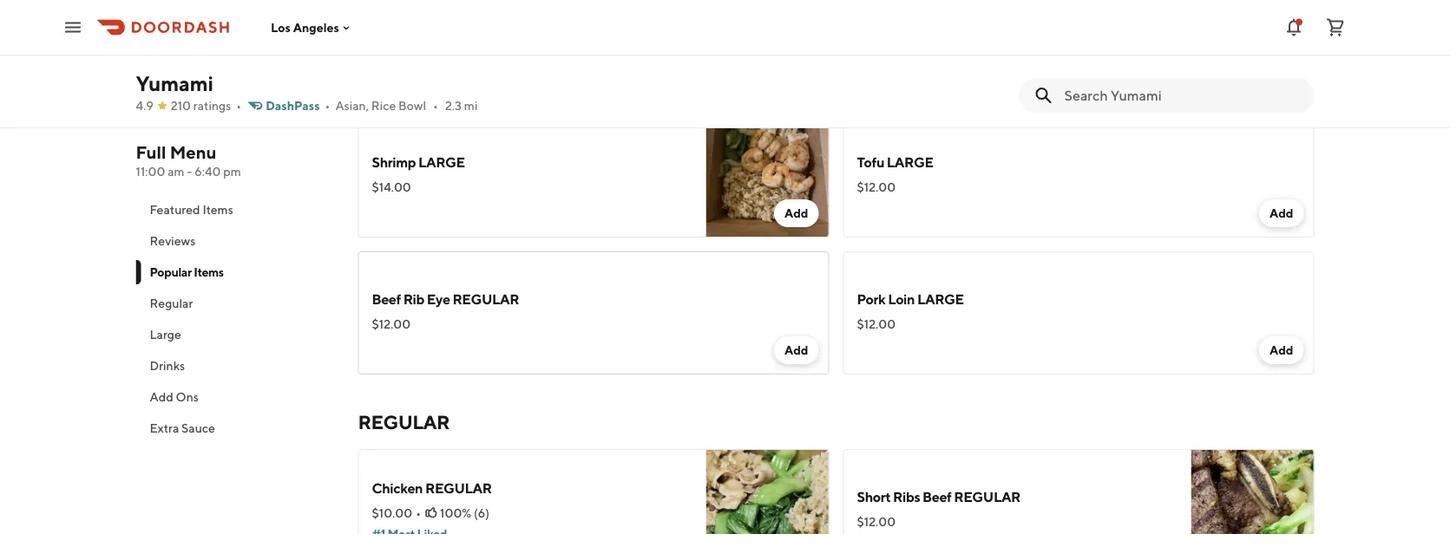 Task type: describe. For each thing, give the bounding box(es) containing it.
liked
[[417, 55, 447, 69]]

am
[[168, 165, 185, 179]]

tofu
[[857, 154, 885, 171]]

featured items button
[[136, 194, 337, 226]]

$12.00 for tofu
[[857, 180, 896, 194]]

0 items, open order cart image
[[1326, 17, 1346, 38]]

add ons
[[150, 390, 199, 405]]

chicken
[[372, 480, 423, 497]]

eye
[[427, 291, 450, 308]]

extra sauce button
[[136, 413, 337, 444]]

most
[[388, 55, 415, 69]]

beef rib eye regular
[[372, 291, 519, 308]]

Item Search search field
[[1065, 86, 1301, 105]]

regular right eye
[[453, 291, 519, 308]]

asian, rice bowl • 2.3 mi
[[335, 99, 478, 113]]

bowl
[[398, 99, 426, 113]]

pm
[[223, 165, 241, 179]]

mi
[[464, 99, 478, 113]]

los
[[271, 20, 291, 35]]

6:40
[[195, 165, 221, 179]]

short ribs beef regular image
[[1191, 450, 1315, 535]]

short ribs beef regular
[[857, 489, 1021, 506]]

large for shrimp large
[[418, 154, 465, 171]]

sauce
[[181, 421, 215, 436]]

add button for pork loin large
[[1260, 337, 1304, 365]]

ribs
[[893, 489, 920, 506]]

$10.00 •
[[372, 507, 421, 521]]

• left asian,
[[325, 99, 330, 113]]

large
[[150, 328, 181, 342]]

angeles
[[293, 20, 339, 35]]

0 vertical spatial beef
[[372, 291, 401, 308]]

11:00
[[136, 165, 165, 179]]

popular
[[150, 265, 192, 280]]

$12.00 for beef
[[372, 317, 411, 332]]

los angeles
[[271, 20, 339, 35]]

items for featured items
[[203, 203, 233, 217]]

drinks
[[150, 359, 185, 373]]

reviews
[[150, 234, 196, 248]]

regular
[[150, 296, 193, 311]]

regular up chicken
[[358, 411, 450, 434]]

add ons button
[[136, 382, 337, 413]]

shrimp large
[[372, 154, 465, 171]]

$12.00 for short
[[857, 515, 896, 530]]

open menu image
[[63, 17, 83, 38]]

notification bell image
[[1284, 17, 1305, 38]]

asian,
[[335, 99, 369, 113]]

regular right ribs
[[954, 489, 1021, 506]]

shrimp
[[372, 154, 416, 171]]

#1
[[372, 55, 385, 69]]

yumami
[[136, 71, 214, 95]]

(6)
[[474, 507, 490, 521]]

large for tofu large
[[887, 154, 934, 171]]



Task type: locate. For each thing, give the bounding box(es) containing it.
items right popular
[[194, 265, 224, 280]]

large button
[[136, 319, 337, 351]]

$10.00 for $10.00 •
[[372, 507, 413, 521]]

1 vertical spatial chicken regular image
[[706, 450, 829, 535]]

1 horizontal spatial $10.00
[[857, 52, 898, 66]]

regular up 100%
[[425, 480, 492, 497]]

regular
[[453, 291, 519, 308], [358, 411, 450, 434], [425, 480, 492, 497], [954, 489, 1021, 506]]

reviews button
[[136, 226, 337, 257]]

add button for tofu large
[[1260, 200, 1304, 227]]

los angeles button
[[271, 20, 353, 35]]

large right tofu at the right of the page
[[887, 154, 934, 171]]

beef left rib at bottom
[[372, 291, 401, 308]]

$12.00 down rib at bottom
[[372, 317, 411, 332]]

rib
[[403, 291, 425, 308]]

add button
[[1260, 63, 1304, 90], [774, 200, 819, 227], [1260, 200, 1304, 227], [774, 337, 819, 365], [1260, 337, 1304, 365]]

• down chicken regular
[[416, 507, 421, 521]]

regular button
[[136, 288, 337, 319]]

add
[[1270, 69, 1294, 83], [785, 206, 809, 220], [1270, 206, 1294, 220], [785, 343, 809, 358], [1270, 343, 1294, 358], [150, 390, 173, 405]]

•
[[236, 99, 241, 113], [325, 99, 330, 113], [433, 99, 438, 113], [416, 507, 421, 521]]

0 vertical spatial $10.00
[[857, 52, 898, 66]]

4.9
[[136, 99, 153, 113]]

short
[[857, 489, 891, 506]]

menu
[[170, 142, 217, 163]]

0 horizontal spatial beef
[[372, 291, 401, 308]]

featured items
[[150, 203, 233, 217]]

$12.00 for pork
[[857, 317, 896, 332]]

beef right ribs
[[923, 489, 952, 506]]

extra sauce
[[150, 421, 215, 436]]

chicken regular image
[[706, 0, 829, 101], [706, 450, 829, 535]]

shrimp large image
[[706, 115, 829, 238]]

pork
[[857, 291, 886, 308]]

full menu 11:00 am - 6:40 pm
[[136, 142, 241, 179]]

$12.00 down 'pork'
[[857, 317, 896, 332]]

$12.00 down short
[[857, 515, 896, 530]]

beef
[[372, 291, 401, 308], [923, 489, 952, 506]]

ratings
[[193, 99, 231, 113]]

chicken regular
[[372, 480, 492, 497]]

1 vertical spatial $10.00
[[372, 507, 413, 521]]

items for popular items
[[194, 265, 224, 280]]

pork loin large
[[857, 291, 964, 308]]

1 horizontal spatial beef
[[923, 489, 952, 506]]

• left 2.3
[[433, 99, 438, 113]]

100% (6)
[[440, 507, 490, 521]]

210 ratings •
[[171, 99, 241, 113]]

100%
[[440, 507, 471, 521]]

2 chicken regular image from the top
[[706, 450, 829, 535]]

extra
[[150, 421, 179, 436]]

items inside button
[[203, 203, 233, 217]]

items up reviews button
[[203, 203, 233, 217]]

popular items
[[150, 265, 224, 280]]

#1 most liked
[[372, 55, 447, 69]]

full
[[136, 142, 166, 163]]

210
[[171, 99, 191, 113]]

-
[[187, 165, 192, 179]]

tofu regular image
[[1191, 0, 1315, 101]]

drinks button
[[136, 351, 337, 382]]

dashpass •
[[266, 99, 330, 113]]

0 horizontal spatial $10.00
[[372, 507, 413, 521]]

$10.00 for $10.00
[[857, 52, 898, 66]]

1 vertical spatial beef
[[923, 489, 952, 506]]

$12.00
[[857, 180, 896, 194], [372, 317, 411, 332], [857, 317, 896, 332], [857, 515, 896, 530]]

dashpass
[[266, 99, 320, 113]]

$14.00
[[372, 180, 411, 194]]

• right ratings
[[236, 99, 241, 113]]

1 chicken regular image from the top
[[706, 0, 829, 101]]

$12.00 down tofu at the right of the page
[[857, 180, 896, 194]]

rice
[[371, 99, 396, 113]]

large
[[418, 154, 465, 171], [887, 154, 934, 171], [918, 291, 964, 308]]

large right loin
[[918, 291, 964, 308]]

add inside button
[[150, 390, 173, 405]]

1 vertical spatial items
[[194, 265, 224, 280]]

loin
[[888, 291, 915, 308]]

featured
[[150, 203, 200, 217]]

0 vertical spatial chicken regular image
[[706, 0, 829, 101]]

add button for beef rib eye regular
[[774, 337, 819, 365]]

$10.00
[[857, 52, 898, 66], [372, 507, 413, 521]]

0 vertical spatial items
[[203, 203, 233, 217]]

2.3
[[445, 99, 462, 113]]

large right shrimp
[[418, 154, 465, 171]]

ons
[[176, 390, 199, 405]]

tofu large
[[857, 154, 934, 171]]

items
[[203, 203, 233, 217], [194, 265, 224, 280]]



Task type: vqa. For each thing, say whether or not it's contained in the screenshot.
ASIAN, RICE BOWL • 2.3 MI
yes



